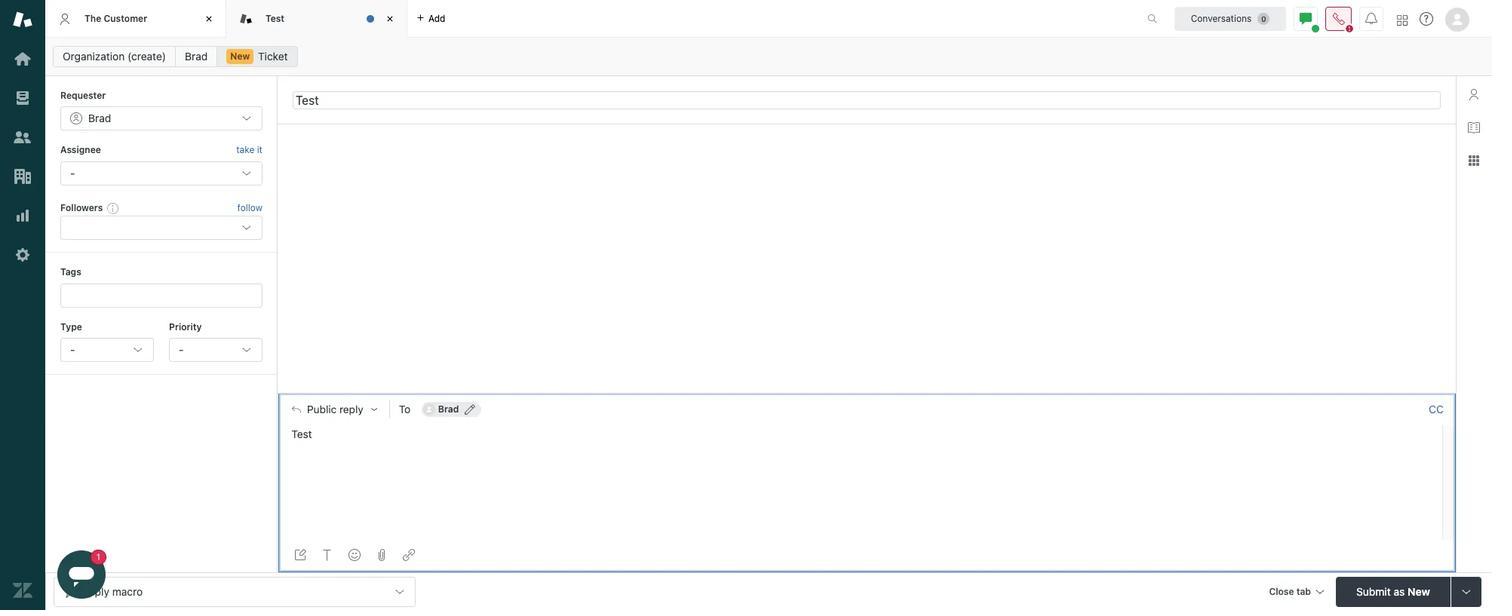 Task type: describe. For each thing, give the bounding box(es) containing it.
test inside test text box
[[292, 428, 312, 441]]

edit user image
[[465, 405, 476, 415]]

new inside secondary element
[[230, 51, 250, 62]]

brad for to
[[438, 404, 459, 415]]

secondary element
[[45, 42, 1493, 72]]

the customer tab
[[45, 0, 226, 38]]

ticket
[[258, 50, 288, 63]]

submit
[[1357, 585, 1392, 598]]

customers image
[[13, 128, 32, 147]]

reporting image
[[13, 206, 32, 226]]

- for priority
[[179, 343, 184, 356]]

zendesk image
[[13, 581, 32, 601]]

public
[[307, 404, 337, 416]]

tab
[[1297, 586, 1312, 597]]

tags
[[60, 267, 81, 278]]

add attachment image
[[376, 549, 388, 562]]

notifications image
[[1366, 12, 1378, 25]]

requester element
[[60, 107, 263, 131]]

follow
[[237, 202, 263, 214]]

organization (create) button
[[53, 46, 176, 67]]

submit as new
[[1357, 585, 1431, 598]]

public reply button
[[278, 394, 389, 426]]

draft mode image
[[294, 549, 306, 562]]

requester
[[60, 90, 106, 101]]

follow button
[[237, 201, 263, 215]]

conversations button
[[1175, 6, 1287, 31]]

views image
[[13, 88, 32, 108]]

cc
[[1430, 403, 1444, 416]]

add button
[[408, 0, 455, 37]]

close image inside the customer tab
[[202, 11, 217, 26]]

knowledge image
[[1469, 122, 1481, 134]]

minimize composer image
[[861, 387, 873, 400]]

Tags field
[[72, 288, 248, 303]]

add link (cmd k) image
[[403, 549, 415, 562]]

the
[[85, 13, 101, 24]]

to
[[399, 403, 411, 416]]

close
[[1270, 586, 1295, 597]]

take it
[[236, 144, 263, 156]]

1 horizontal spatial new
[[1408, 585, 1431, 598]]

- for type
[[70, 343, 75, 356]]

organization (create)
[[63, 50, 166, 63]]

tabs tab list
[[45, 0, 1132, 38]]

format text image
[[322, 549, 334, 562]]

get help image
[[1420, 12, 1434, 26]]

(create)
[[128, 50, 166, 63]]

- button for priority
[[169, 338, 263, 362]]

Public reply composer text field
[[285, 426, 1439, 458]]

admin image
[[13, 245, 32, 265]]



Task type: vqa. For each thing, say whether or not it's contained in the screenshot.
Agent
no



Task type: locate. For each thing, give the bounding box(es) containing it.
conversations
[[1192, 12, 1252, 24]]

test up ticket
[[266, 13, 285, 24]]

apps image
[[1469, 155, 1481, 167]]

2 horizontal spatial brad
[[438, 404, 459, 415]]

test down public
[[292, 428, 312, 441]]

assignee
[[60, 144, 101, 156]]

customer
[[104, 13, 147, 24]]

type
[[60, 321, 82, 333]]

0 horizontal spatial close image
[[202, 11, 217, 26]]

get started image
[[13, 49, 32, 69]]

assignee element
[[60, 161, 263, 186]]

zendesk products image
[[1398, 15, 1408, 25]]

- down assignee
[[70, 167, 75, 179]]

2 - button from the left
[[169, 338, 263, 362]]

followers
[[60, 202, 103, 213]]

0 horizontal spatial new
[[230, 51, 250, 62]]

- inside assignee "element"
[[70, 167, 75, 179]]

close image
[[202, 11, 217, 26], [383, 11, 398, 26]]

close image up brad link
[[202, 11, 217, 26]]

apply macro
[[82, 585, 143, 598]]

followers element
[[60, 216, 263, 240]]

brad inside secondary element
[[185, 50, 208, 63]]

organization
[[63, 50, 125, 63]]

0 vertical spatial new
[[230, 51, 250, 62]]

0 vertical spatial brad
[[185, 50, 208, 63]]

public reply
[[307, 404, 364, 416]]

1 vertical spatial test
[[292, 428, 312, 441]]

cc button
[[1429, 403, 1445, 417]]

1 vertical spatial brad
[[88, 112, 111, 125]]

button displays agent's chat status as online. image
[[1300, 12, 1313, 25]]

1 horizontal spatial - button
[[169, 338, 263, 362]]

the customer
[[85, 13, 147, 24]]

new left ticket
[[230, 51, 250, 62]]

organizations image
[[13, 167, 32, 186]]

apply
[[82, 585, 109, 598]]

close tab button
[[1263, 577, 1331, 609]]

0 horizontal spatial - button
[[60, 338, 154, 362]]

- down 'type'
[[70, 343, 75, 356]]

- down priority
[[179, 343, 184, 356]]

- button for type
[[60, 338, 154, 362]]

insert emojis image
[[349, 549, 361, 562]]

main element
[[0, 0, 45, 611]]

as
[[1394, 585, 1406, 598]]

take it button
[[236, 143, 263, 158]]

brad for requester
[[88, 112, 111, 125]]

new right as
[[1408, 585, 1431, 598]]

1 - button from the left
[[60, 338, 154, 362]]

reply
[[340, 404, 364, 416]]

1 close image from the left
[[202, 11, 217, 26]]

take
[[236, 144, 255, 156]]

1 vertical spatial new
[[1408, 585, 1431, 598]]

zendesk support image
[[13, 10, 32, 29]]

info on adding followers image
[[107, 202, 119, 214]]

displays possible ticket submission types image
[[1461, 586, 1473, 598]]

klobrad84@gmail.com image
[[423, 404, 435, 416]]

add
[[429, 12, 446, 24]]

1 horizontal spatial test
[[292, 428, 312, 441]]

brad link
[[175, 46, 218, 67]]

2 vertical spatial brad
[[438, 404, 459, 415]]

- button down 'type'
[[60, 338, 154, 362]]

-
[[70, 167, 75, 179], [70, 343, 75, 356], [179, 343, 184, 356]]

close image inside test tab
[[383, 11, 398, 26]]

brad
[[185, 50, 208, 63], [88, 112, 111, 125], [438, 404, 459, 415]]

macro
[[112, 585, 143, 598]]

brad right the "klobrad84@gmail.com" icon
[[438, 404, 459, 415]]

Subject field
[[293, 91, 1442, 109]]

test inside test tab
[[266, 13, 285, 24]]

close image left add popup button
[[383, 11, 398, 26]]

new
[[230, 51, 250, 62], [1408, 585, 1431, 598]]

brad inside requester element
[[88, 112, 111, 125]]

close tab
[[1270, 586, 1312, 597]]

0 horizontal spatial test
[[266, 13, 285, 24]]

2 close image from the left
[[383, 11, 398, 26]]

0 horizontal spatial brad
[[88, 112, 111, 125]]

- button down priority
[[169, 338, 263, 362]]

it
[[257, 144, 263, 156]]

- button
[[60, 338, 154, 362], [169, 338, 263, 362]]

brad down requester
[[88, 112, 111, 125]]

1 horizontal spatial brad
[[185, 50, 208, 63]]

test
[[266, 13, 285, 24], [292, 428, 312, 441]]

brad right (create)
[[185, 50, 208, 63]]

0 vertical spatial test
[[266, 13, 285, 24]]

1 horizontal spatial close image
[[383, 11, 398, 26]]

test tab
[[226, 0, 408, 38]]

priority
[[169, 321, 202, 333]]

customer context image
[[1469, 88, 1481, 100]]



